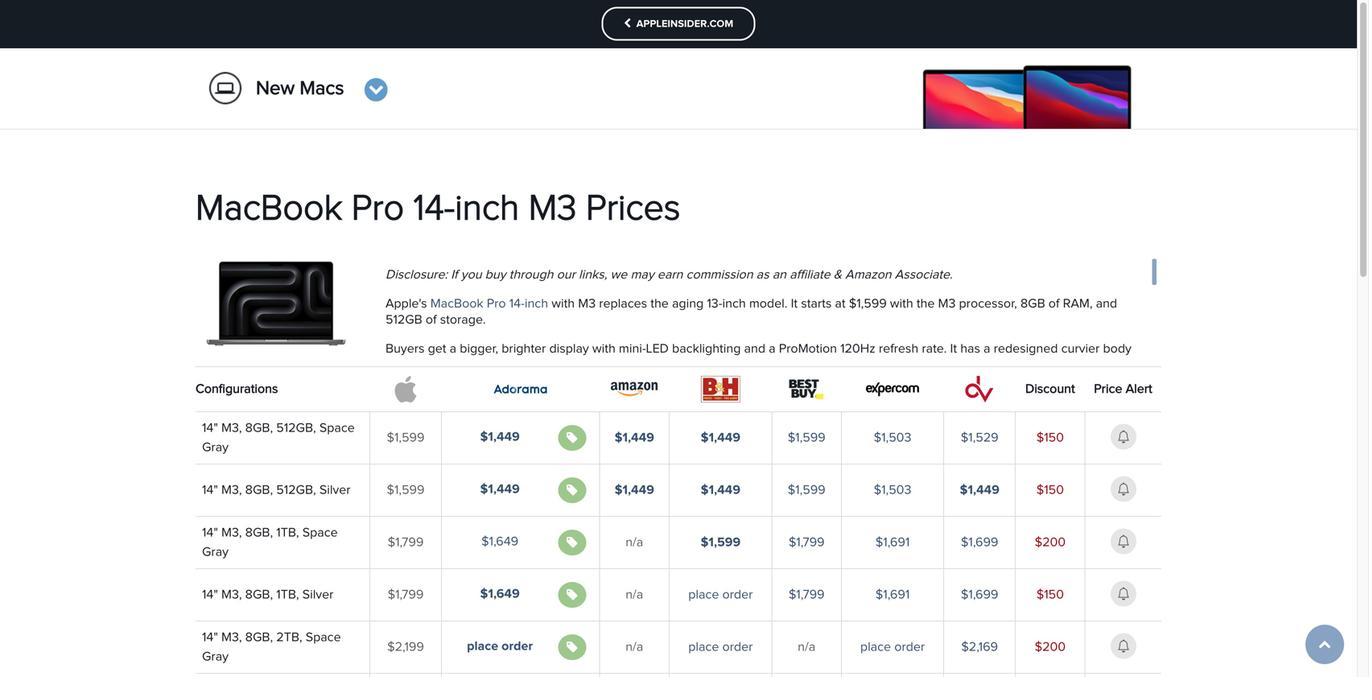 Task type: describe. For each thing, give the bounding box(es) containing it.
$1,503 link for $1,529
[[874, 432, 912, 444]]

$1,699 for $200
[[961, 536, 999, 549]]

$1,691 link for $150
[[876, 589, 910, 601]]

512gb, for silver
[[276, 484, 316, 497]]

0 horizontal spatial pro
[[352, 188, 404, 230]]

1 vertical spatial and
[[744, 343, 766, 356]]

$1,649 for space
[[482, 535, 519, 548]]

disclosure:
[[386, 269, 448, 282]]

1 the from the left
[[651, 298, 669, 311]]

$1,503 for $1,529
[[874, 432, 912, 444]]

$1,691 for $200
[[876, 536, 910, 549]]

apple's macbook pro 14-inch
[[386, 298, 548, 311]]

tag image for place order
[[567, 589, 578, 601]]

14" m3, 8gb, 1tb, silver
[[202, 589, 334, 601]]

1 horizontal spatial m3
[[578, 298, 596, 311]]

1 horizontal spatial inch
[[525, 298, 548, 311]]

buy
[[485, 269, 506, 282]]

refresh
[[879, 343, 919, 356]]

$1,599 link for $1,529
[[788, 432, 826, 444]]

aging
[[672, 298, 704, 311]]

curvier
[[1062, 343, 1100, 356]]

at
[[835, 298, 846, 311]]

new
[[256, 79, 295, 98]]

links,
[[579, 269, 607, 282]]

m3, for 14" m3, 8gb, 1tb, silver
[[221, 589, 242, 601]]

tag image for $1,449
[[567, 432, 578, 444]]

through
[[509, 269, 554, 282]]

14" for 14" m3, 8gb, 1tb, silver
[[202, 589, 218, 601]]

processor,
[[959, 298, 1018, 311]]

our
[[557, 269, 576, 282]]

$1,503 link for $1,449
[[874, 484, 912, 497]]

a down 'buyers'
[[410, 359, 417, 372]]

n/a for 14" m3, 8gb, 1tb, silver
[[626, 589, 644, 601]]

backlighting
[[672, 343, 741, 356]]

13-
[[707, 298, 723, 311]]

disclosure: if you buy through our links, we may earn commission as an affiliate & amazon associate.
[[386, 269, 953, 282]]

chevron left image
[[624, 18, 631, 29]]

$200 for $2,169
[[1035, 641, 1066, 654]]

0 horizontal spatial inch
[[455, 188, 519, 230]]

512gb
[[386, 314, 423, 327]]

rate.
[[922, 343, 947, 356]]

body
[[1104, 343, 1132, 356]]

2 horizontal spatial m3
[[938, 298, 956, 311]]

m3, for 14" m3, 8gb, 2tb, space gray
[[221, 631, 242, 644]]

gray for 14" m3, 8gb, 512gb, space gray
[[202, 441, 229, 454]]

$1,503 for $1,449
[[874, 484, 912, 497]]

tag image for place order
[[567, 641, 578, 654]]

price alert
[[1095, 383, 1153, 396]]

$1,649 for silver
[[480, 588, 520, 601]]

buyers
[[386, 343, 425, 356]]

we
[[611, 269, 628, 282]]

apple's
[[386, 298, 427, 311]]

redesigned
[[994, 343, 1058, 356]]

14" m3, 8gb, 512gb, space gray
[[202, 422, 355, 454]]

macbook pro 14-inch link
[[431, 298, 548, 311]]

and inside the with m3 replaces the aging 13-inch model. it starts at $1,599 with the m3 processor, 8gb of ram, and 512gb of storage.
[[1096, 298, 1118, 311]]

chevron down image
[[369, 81, 384, 96]]

configurations
[[196, 383, 278, 396]]

discount
[[1026, 383, 1076, 396]]

120hz
[[841, 343, 876, 356]]

$1,699 for $150
[[961, 589, 999, 601]]

$1,599 inside the with m3 replaces the aging 13-inch model. it starts at $1,599 with the m3 processor, 8gb of ram, and 512gb of storage.
[[849, 298, 887, 311]]

new macs
[[256, 79, 344, 98]]

$150 for $1,529
[[1037, 432, 1064, 444]]

prices
[[586, 188, 681, 230]]

1 horizontal spatial 14-
[[509, 298, 525, 311]]

0 horizontal spatial of
[[426, 314, 437, 327]]

a right 'has'
[[984, 343, 991, 356]]

14" for 14" m3, 8gb, 1tb, space gray
[[202, 527, 218, 539]]

macbook pro 14-inch m3 prices
[[196, 188, 681, 230]]

gray for 14" m3, 8gb, 1tb, space gray
[[202, 546, 229, 559]]

1 vertical spatial pro
[[487, 298, 506, 311]]

tag image for $1,599
[[567, 536, 578, 549]]

$2,169 link
[[962, 641, 998, 654]]

space for 14" m3, 8gb, 512gb, space gray
[[320, 422, 355, 435]]

alert
[[1126, 383, 1153, 396]]

0 horizontal spatial m3
[[529, 188, 577, 230]]

it inside the with m3 replaces the aging 13-inch model. it starts at $1,599 with the m3 processor, 8gb of ram, and 512gb of storage.
[[791, 298, 798, 311]]

m3, for 14" m3, 8gb, 512gb, space gray
[[221, 422, 242, 435]]

brighter
[[502, 343, 546, 356]]

appleinsider.com
[[631, 19, 734, 29]]

m3 macbook pro 14-inch in space gray image
[[196, 259, 357, 349]]

price
[[1095, 383, 1123, 396]]

2 vertical spatial $1,599 link
[[701, 536, 741, 549]]

replaces
[[599, 298, 647, 311]]

1tb, for silver
[[276, 589, 299, 601]]

&
[[834, 269, 842, 282]]

2 horizontal spatial with
[[890, 298, 914, 311]]



Task type: vqa. For each thing, say whether or not it's contained in the screenshot.
$50 to the bottom
no



Task type: locate. For each thing, give the bounding box(es) containing it.
m3, for 14" m3, 8gb, 1tb, space gray
[[221, 527, 242, 539]]

n/a for 14" m3, 8gb, 2tb, space gray
[[626, 641, 644, 654]]

0 vertical spatial tag image
[[567, 484, 578, 497]]

1 vertical spatial $1,649
[[480, 588, 520, 601]]

1 vertical spatial macbook
[[431, 298, 484, 311]]

as
[[757, 269, 769, 282]]

1 horizontal spatial with
[[593, 343, 616, 356]]

0 vertical spatial of
[[1049, 298, 1060, 311]]

8gb,
[[245, 422, 273, 435], [245, 484, 273, 497], [245, 527, 273, 539], [245, 589, 273, 601], [245, 631, 273, 644]]

earn
[[658, 269, 683, 282]]

storage.
[[440, 314, 486, 327]]

back to top image
[[1319, 638, 1332, 651]]

1 $1,691 link from the top
[[876, 536, 910, 549]]

14" inside 14" m3, 8gb, 1tb, space gray
[[202, 527, 218, 539]]

it left starts
[[791, 298, 798, 311]]

3 m3, from the top
[[221, 527, 242, 539]]

2 vertical spatial $150
[[1037, 589, 1064, 601]]

order
[[723, 589, 753, 601], [502, 640, 533, 653], [723, 641, 753, 654], [895, 641, 925, 654]]

gray inside 14" m3, 8gb, 1tb, space gray
[[202, 546, 229, 559]]

14" down 14" m3, 8gb, 1tb, silver
[[202, 631, 218, 644]]

m3, down 14" m3, 8gb, 1tb, space gray
[[221, 589, 242, 601]]

with down our
[[552, 298, 575, 311]]

3 $150 from the top
[[1037, 589, 1064, 601]]

1 vertical spatial tag image
[[567, 536, 578, 549]]

buyers get a bigger, brighter display with mini-led backlighting and a promotion 120hz refresh rate. it has a redesigned curvier body and a black inset keyboard.
[[386, 343, 1132, 372]]

1tb, for space
[[276, 527, 299, 539]]

2 $1,503 from the top
[[874, 484, 912, 497]]

1 horizontal spatial pro
[[487, 298, 506, 311]]

model.
[[750, 298, 788, 311]]

silver
[[320, 484, 351, 497], [303, 589, 334, 601]]

1 vertical spatial gray
[[202, 546, 229, 559]]

2 $150 from the top
[[1037, 484, 1064, 497]]

m3, up 14" m3, 8gb, 1tb, space gray
[[221, 484, 242, 497]]

$1,691
[[876, 536, 910, 549], [876, 589, 910, 601]]

1 horizontal spatial macbook
[[431, 298, 484, 311]]

m3, down 14" m3, 8gb, 512gb, silver
[[221, 527, 242, 539]]

pro up disclosure:
[[352, 188, 404, 230]]

and down 'buyers'
[[386, 359, 407, 372]]

inch up buy
[[455, 188, 519, 230]]

2 vertical spatial space
[[306, 631, 341, 644]]

14" down 14" m3, 8gb, 512gb, silver
[[202, 527, 218, 539]]

2 $1,699 link from the top
[[961, 589, 999, 601]]

14" m3, 8gb, 512gb, silver
[[202, 484, 351, 497]]

0 horizontal spatial 14-
[[414, 188, 455, 230]]

2tb,
[[276, 631, 302, 644]]

0 vertical spatial space
[[320, 422, 355, 435]]

$1,503
[[874, 432, 912, 444], [874, 484, 912, 497]]

tag image for $1,449
[[567, 484, 578, 497]]

1 vertical spatial $1,699 link
[[961, 589, 999, 601]]

1tb, up the 2tb,
[[276, 589, 299, 601]]

2 512gb, from the top
[[276, 484, 316, 497]]

512gb, inside 14" m3, 8gb, 512gb, space gray
[[276, 422, 316, 435]]

mini-
[[619, 343, 646, 356]]

inch down the commission
[[723, 298, 746, 311]]

inch down through
[[525, 298, 548, 311]]

1 vertical spatial $1,503
[[874, 484, 912, 497]]

gray inside 14" m3, 8gb, 2tb, space gray
[[202, 651, 229, 663]]

0 horizontal spatial macbook
[[196, 188, 342, 230]]

$2,199
[[387, 641, 424, 654]]

8gb
[[1021, 298, 1046, 311]]

8gb, inside 14" m3, 8gb, 2tb, space gray
[[245, 631, 273, 644]]

with inside buyers get a bigger, brighter display with mini-led backlighting and a promotion 120hz refresh rate. it has a redesigned curvier body and a black inset keyboard.
[[593, 343, 616, 356]]

ram,
[[1063, 298, 1093, 311]]

1 horizontal spatial of
[[1049, 298, 1060, 311]]

starts
[[801, 298, 832, 311]]

0 vertical spatial gray
[[202, 441, 229, 454]]

with m3 replaces the aging 13-inch model. it starts at $1,599 with the m3 processor, 8gb of ram, and 512gb of storage.
[[386, 298, 1118, 327]]

a right get
[[450, 343, 457, 356]]

1 horizontal spatial the
[[917, 298, 935, 311]]

3 gray from the top
[[202, 651, 229, 663]]

it
[[791, 298, 798, 311], [951, 343, 957, 356]]

n/a for 14" m3, 8gb, 1tb, space gray
[[626, 536, 644, 549]]

$1,503 link
[[874, 432, 912, 444], [874, 484, 912, 497]]

1 gray from the top
[[202, 441, 229, 454]]

0 vertical spatial tag image
[[567, 432, 578, 444]]

$1,529
[[961, 432, 999, 444]]

1 $1,699 from the top
[[961, 536, 999, 549]]

0 vertical spatial $200
[[1035, 536, 1066, 549]]

8gb, down 14" m3, 8gb, 1tb, space gray
[[245, 589, 273, 601]]

3 14" from the top
[[202, 527, 218, 539]]

place
[[689, 589, 719, 601], [467, 640, 498, 653], [689, 641, 719, 654], [861, 641, 891, 654]]

m3 down associate.
[[938, 298, 956, 311]]

512gb, up 14" m3, 8gb, 512gb, silver
[[276, 422, 316, 435]]

8gb, down 'configurations' on the bottom left of the page
[[245, 422, 273, 435]]

$1,529 link
[[961, 432, 999, 444]]

1 vertical spatial $150
[[1037, 484, 1064, 497]]

a
[[450, 343, 457, 356], [769, 343, 776, 356], [984, 343, 991, 356], [410, 359, 417, 372]]

1 vertical spatial of
[[426, 314, 437, 327]]

1 512gb, from the top
[[276, 422, 316, 435]]

of right 512gb
[[426, 314, 437, 327]]

2 horizontal spatial and
[[1096, 298, 1118, 311]]

1 $1,503 link from the top
[[874, 432, 912, 444]]

3 8gb, from the top
[[245, 527, 273, 539]]

1tb, down 14" m3, 8gb, 512gb, silver
[[276, 527, 299, 539]]

$1,799 link for place order
[[789, 589, 825, 601]]

tag image
[[567, 432, 578, 444], [567, 536, 578, 549], [567, 589, 578, 601]]

8gb, for 14" m3, 8gb, 2tb, space gray
[[245, 631, 273, 644]]

with
[[552, 298, 575, 311], [890, 298, 914, 311], [593, 343, 616, 356]]

0 horizontal spatial the
[[651, 298, 669, 311]]

0 horizontal spatial and
[[386, 359, 407, 372]]

led
[[646, 343, 669, 356]]

512gb,
[[276, 422, 316, 435], [276, 484, 316, 497]]

inset
[[454, 359, 481, 372]]

m3, down 14" m3, 8gb, 1tb, silver
[[221, 631, 242, 644]]

0 vertical spatial $1,503
[[874, 432, 912, 444]]

8gb, inside 14" m3, 8gb, 512gb, space gray
[[245, 422, 273, 435]]

$200
[[1035, 536, 1066, 549], [1035, 641, 1066, 654]]

and down the with m3 replaces the aging 13-inch model. it starts at $1,599 with the m3 processor, 8gb of ram, and 512gb of storage.
[[744, 343, 766, 356]]

0 vertical spatial $1,799 link
[[789, 536, 825, 549]]

2 horizontal spatial inch
[[723, 298, 746, 311]]

1 horizontal spatial it
[[951, 343, 957, 356]]

5 8gb, from the top
[[245, 631, 273, 644]]

0 vertical spatial silver
[[320, 484, 351, 497]]

it inside buyers get a bigger, brighter display with mini-led backlighting and a promotion 120hz refresh rate. it has a redesigned curvier body and a black inset keyboard.
[[951, 343, 957, 356]]

m3 up our
[[529, 188, 577, 230]]

0 vertical spatial $1,503 link
[[874, 432, 912, 444]]

m3
[[529, 188, 577, 230], [578, 298, 596, 311], [938, 298, 956, 311]]

1 horizontal spatial and
[[744, 343, 766, 356]]

$1,699 link for $150
[[961, 589, 999, 601]]

8gb, for 14" m3, 8gb, 1tb, space gray
[[245, 527, 273, 539]]

inch
[[455, 188, 519, 230], [525, 298, 548, 311], [723, 298, 746, 311]]

2 $1,691 link from the top
[[876, 589, 910, 601]]

2 $1,799 link from the top
[[789, 589, 825, 601]]

pro down buy
[[487, 298, 506, 311]]

0 vertical spatial $1,691
[[876, 536, 910, 549]]

14" inside 14" m3, 8gb, 2tb, space gray
[[202, 631, 218, 644]]

1 $1,699 link from the top
[[961, 536, 999, 549]]

and
[[1096, 298, 1118, 311], [744, 343, 766, 356], [386, 359, 407, 372]]

2 tag image from the top
[[567, 536, 578, 549]]

0 vertical spatial pro
[[352, 188, 404, 230]]

4 14" from the top
[[202, 589, 218, 601]]

1 8gb, from the top
[[245, 422, 273, 435]]

1 $1,503 from the top
[[874, 432, 912, 444]]

m3 down links,
[[578, 298, 596, 311]]

2 the from the left
[[917, 298, 935, 311]]

1 tag image from the top
[[567, 484, 578, 497]]

$150 for $1,449
[[1037, 484, 1064, 497]]

black
[[420, 359, 451, 372]]

m3,
[[221, 422, 242, 435], [221, 484, 242, 497], [221, 527, 242, 539], [221, 589, 242, 601], [221, 631, 242, 644]]

$1,691 link for $200
[[876, 536, 910, 549]]

$1,799
[[388, 536, 424, 549], [789, 536, 825, 549], [388, 589, 424, 601], [789, 589, 825, 601]]

if
[[451, 269, 458, 282]]

silver up 14" m3, 8gb, 2tb, space gray
[[303, 589, 334, 601]]

8gb, for 14" m3, 8gb, 512gb, silver
[[245, 484, 273, 497]]

0 vertical spatial 1tb,
[[276, 527, 299, 539]]

2 $1,503 link from the top
[[874, 484, 912, 497]]

macs
[[300, 79, 344, 98]]

0 vertical spatial and
[[1096, 298, 1118, 311]]

1 $1,691 from the top
[[876, 536, 910, 549]]

8gb, for 14" m3, 8gb, 512gb, space gray
[[245, 422, 273, 435]]

1 m3, from the top
[[221, 422, 242, 435]]

display
[[550, 343, 589, 356]]

silver for 14" m3, 8gb, 512gb, silver
[[320, 484, 351, 497]]

8gb, left the 2tb,
[[245, 631, 273, 644]]

space inside 14" m3, 8gb, 512gb, space gray
[[320, 422, 355, 435]]

14-
[[414, 188, 455, 230], [509, 298, 525, 311]]

pro
[[352, 188, 404, 230], [487, 298, 506, 311]]

2 $1,691 from the top
[[876, 589, 910, 601]]

5 14" from the top
[[202, 631, 218, 644]]

1 vertical spatial it
[[951, 343, 957, 356]]

$1,699
[[961, 536, 999, 549], [961, 589, 999, 601]]

8gb, for 14" m3, 8gb, 1tb, silver
[[245, 589, 273, 601]]

$200 for $1,699
[[1035, 536, 1066, 549]]

1 tag image from the top
[[567, 432, 578, 444]]

2 gray from the top
[[202, 546, 229, 559]]

silver for 14" m3, 8gb, 1tb, silver
[[303, 589, 334, 601]]

1 vertical spatial $1,799 link
[[789, 589, 825, 601]]

8gb, inside 14" m3, 8gb, 1tb, space gray
[[245, 527, 273, 539]]

keyboard.
[[484, 359, 541, 372]]

gray inside 14" m3, 8gb, 512gb, space gray
[[202, 441, 229, 454]]

0 vertical spatial $1,649 link
[[482, 530, 519, 554]]

associate.
[[895, 269, 953, 282]]

$1,699 link for $200
[[961, 536, 999, 549]]

14" for 14" m3, 8gb, 512gb, silver
[[202, 484, 218, 497]]

0 horizontal spatial with
[[552, 298, 575, 311]]

macbook
[[196, 188, 342, 230], [431, 298, 484, 311]]

bigger,
[[460, 343, 498, 356]]

5 m3, from the top
[[221, 631, 242, 644]]

2 m3, from the top
[[221, 484, 242, 497]]

with left mini-
[[593, 343, 616, 356]]

1 vertical spatial $1,649 link
[[480, 582, 520, 606]]

of right 8gb
[[1049, 298, 1060, 311]]

2 vertical spatial tag image
[[567, 589, 578, 601]]

$1,649
[[482, 535, 519, 548], [480, 588, 520, 601]]

a left promotion
[[769, 343, 776, 356]]

m3, for 14" m3, 8gb, 512gb, silver
[[221, 484, 242, 497]]

it left 'has'
[[951, 343, 957, 356]]

0 vertical spatial $1,699 link
[[961, 536, 999, 549]]

8gb, up 14" m3, 8gb, 1tb, space gray
[[245, 484, 273, 497]]

$1,649 link
[[482, 530, 519, 554], [480, 582, 520, 606]]

0 vertical spatial $1,599 link
[[788, 432, 826, 444]]

14" down 'configurations' on the bottom left of the page
[[202, 422, 218, 435]]

1 vertical spatial $1,691
[[876, 589, 910, 601]]

m3, inside 14" m3, 8gb, 2tb, space gray
[[221, 631, 242, 644]]

amazon
[[846, 269, 892, 282]]

1 vertical spatial $1,503 link
[[874, 484, 912, 497]]

1 $200 from the top
[[1035, 536, 1066, 549]]

space for 14" m3, 8gb, 1tb, space gray
[[303, 527, 338, 539]]

$1,449 link
[[480, 425, 520, 449], [615, 432, 655, 444], [701, 432, 741, 444], [480, 477, 520, 502], [615, 484, 655, 497], [701, 484, 741, 497], [960, 484, 1000, 497]]

an
[[773, 269, 787, 282]]

0 vertical spatial macbook
[[196, 188, 342, 230]]

m3, down 'configurations' on the bottom left of the page
[[221, 422, 242, 435]]

0 vertical spatial 14-
[[414, 188, 455, 230]]

2 1tb, from the top
[[276, 589, 299, 601]]

gray for 14" m3, 8gb, 2tb, space gray
[[202, 651, 229, 663]]

14" down 14" m3, 8gb, 1tb, space gray
[[202, 589, 218, 601]]

silver down 14" m3, 8gb, 512gb, space gray
[[320, 484, 351, 497]]

512gb, down 14" m3, 8gb, 512gb, space gray
[[276, 484, 316, 497]]

1 vertical spatial space
[[303, 527, 338, 539]]

8gb, down 14" m3, 8gb, 512gb, silver
[[245, 527, 273, 539]]

$150
[[1037, 432, 1064, 444], [1037, 484, 1064, 497], [1037, 589, 1064, 601]]

1 vertical spatial $1,691 link
[[876, 589, 910, 601]]

n/a
[[626, 536, 644, 549], [626, 589, 644, 601], [626, 641, 644, 654], [798, 641, 816, 654]]

14" for 14" m3, 8gb, 2tb, space gray
[[202, 631, 218, 644]]

space inside 14" m3, 8gb, 1tb, space gray
[[303, 527, 338, 539]]

14- up disclosure:
[[414, 188, 455, 230]]

$1,649 link for space
[[482, 530, 519, 554]]

space inside 14" m3, 8gb, 2tb, space gray
[[306, 631, 341, 644]]

$2,169
[[962, 641, 998, 654]]

1 vertical spatial silver
[[303, 589, 334, 601]]

appleinsider.com link
[[602, 7, 756, 41]]

$1,449
[[480, 431, 520, 444], [615, 432, 655, 444], [701, 432, 741, 444], [480, 483, 520, 496], [615, 484, 655, 497], [701, 484, 741, 497], [960, 484, 1000, 497]]

2 14" from the top
[[202, 484, 218, 497]]

0 horizontal spatial it
[[791, 298, 798, 311]]

you
[[461, 269, 482, 282]]

commission
[[686, 269, 753, 282]]

new macs link
[[256, 79, 344, 98]]

place order link
[[689, 589, 753, 601], [467, 634, 533, 659], [689, 641, 753, 654], [861, 641, 925, 654]]

$1,599
[[849, 298, 887, 311], [387, 432, 425, 444], [788, 432, 826, 444], [387, 484, 425, 497], [788, 484, 826, 497], [701, 536, 741, 549]]

14"
[[202, 422, 218, 435], [202, 484, 218, 497], [202, 527, 218, 539], [202, 589, 218, 601], [202, 631, 218, 644]]

promotion
[[779, 343, 837, 356]]

0 vertical spatial $1,649
[[482, 535, 519, 548]]

1tb,
[[276, 527, 299, 539], [276, 589, 299, 601]]

1 1tb, from the top
[[276, 527, 299, 539]]

14" up 14" m3, 8gb, 1tb, space gray
[[202, 484, 218, 497]]

the down associate.
[[917, 298, 935, 311]]

2 vertical spatial and
[[386, 359, 407, 372]]

the left the aging on the top
[[651, 298, 669, 311]]

$1,699 link
[[961, 536, 999, 549], [961, 589, 999, 601]]

0 vertical spatial $150
[[1037, 432, 1064, 444]]

3 tag image from the top
[[567, 589, 578, 601]]

2 tag image from the top
[[567, 641, 578, 654]]

14" m3, 8gb, 1tb, space gray
[[202, 527, 338, 559]]

2 $1,699 from the top
[[961, 589, 999, 601]]

0 vertical spatial it
[[791, 298, 798, 311]]

$1,649 link for silver
[[480, 582, 520, 606]]

1 vertical spatial 512gb,
[[276, 484, 316, 497]]

inch inside the with m3 replaces the aging 13-inch model. it starts at $1,599 with the m3 processor, 8gb of ram, and 512gb of storage.
[[723, 298, 746, 311]]

tag image
[[567, 484, 578, 497], [567, 641, 578, 654]]

with down associate.
[[890, 298, 914, 311]]

affiliate
[[790, 269, 831, 282]]

$1,691 for $150
[[876, 589, 910, 601]]

m3, inside 14" m3, 8gb, 512gb, space gray
[[221, 422, 242, 435]]

of
[[1049, 298, 1060, 311], [426, 314, 437, 327]]

4 8gb, from the top
[[245, 589, 273, 601]]

14" m3, 8gb, 2tb, space gray
[[202, 631, 341, 663]]

$1,599 link for $1,449
[[788, 484, 826, 497]]

1 vertical spatial $1,599 link
[[788, 484, 826, 497]]

14- down through
[[509, 298, 525, 311]]

get
[[428, 343, 446, 356]]

has
[[961, 343, 981, 356]]

1 $150 from the top
[[1037, 432, 1064, 444]]

1 vertical spatial tag image
[[567, 641, 578, 654]]

$150 for $1,699
[[1037, 589, 1064, 601]]

4 m3, from the top
[[221, 589, 242, 601]]

1 vertical spatial $1,699
[[961, 589, 999, 601]]

1 vertical spatial 1tb,
[[276, 589, 299, 601]]

space for 14" m3, 8gb, 2tb, space gray
[[306, 631, 341, 644]]

$1,799 link
[[789, 536, 825, 549], [789, 589, 825, 601]]

2 vertical spatial gray
[[202, 651, 229, 663]]

14" inside 14" m3, 8gb, 512gb, space gray
[[202, 422, 218, 435]]

512gb, for space
[[276, 422, 316, 435]]

may
[[631, 269, 654, 282]]

and right ram,
[[1096, 298, 1118, 311]]

1 14" from the top
[[202, 422, 218, 435]]

0 vertical spatial 512gb,
[[276, 422, 316, 435]]

1 $1,799 link from the top
[[789, 536, 825, 549]]

0 vertical spatial $1,699
[[961, 536, 999, 549]]

2 $200 from the top
[[1035, 641, 1066, 654]]

14" for 14" m3, 8gb, 512gb, space gray
[[202, 422, 218, 435]]

0 vertical spatial $1,691 link
[[876, 536, 910, 549]]

1 vertical spatial 14-
[[509, 298, 525, 311]]

1 vertical spatial $200
[[1035, 641, 1066, 654]]

m3, inside 14" m3, 8gb, 1tb, space gray
[[221, 527, 242, 539]]

2 8gb, from the top
[[245, 484, 273, 497]]

gray
[[202, 441, 229, 454], [202, 546, 229, 559], [202, 651, 229, 663]]

$1,799 link for $1,599
[[789, 536, 825, 549]]

1tb, inside 14" m3, 8gb, 1tb, space gray
[[276, 527, 299, 539]]



